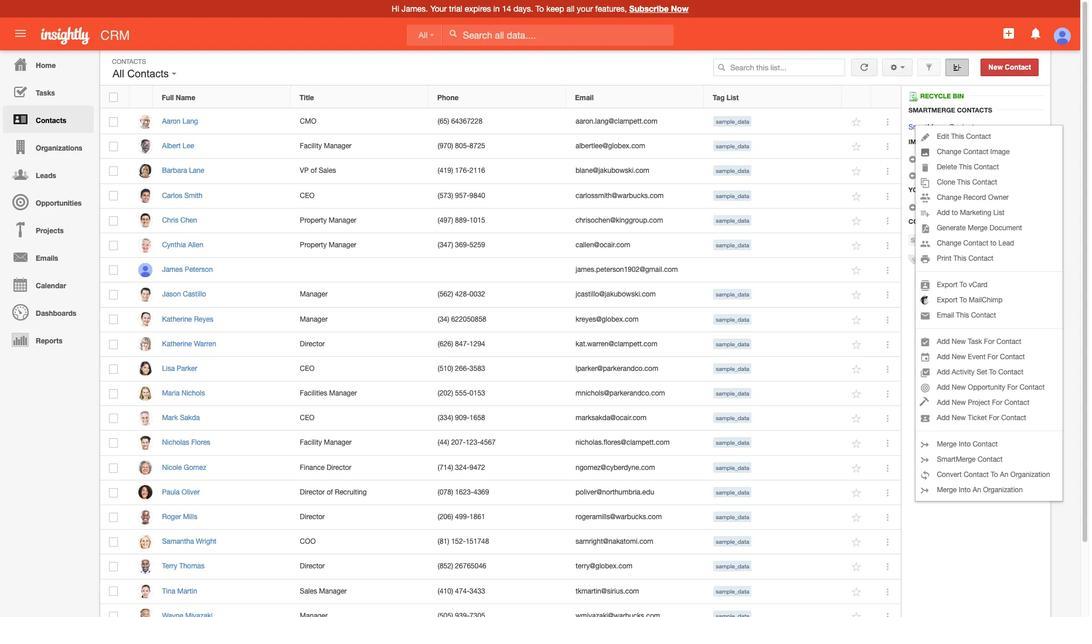 Task type: describe. For each thing, give the bounding box(es) containing it.
contacts up organizations link
[[36, 116, 66, 125]]

follow image for james.peterson1902@gmail.com
[[852, 265, 863, 276]]

print
[[937, 255, 952, 263]]

sample_data for mnichols@parkerandco.com
[[716, 390, 750, 397]]

nicole gomez
[[162, 464, 206, 472]]

(202) 555-0153 cell
[[429, 382, 567, 407]]

lparker@parkerandco.com cell
[[567, 357, 705, 382]]

14 follow image from the top
[[852, 612, 863, 618]]

(81)
[[438, 538, 449, 546]]

(34)
[[438, 315, 449, 323]]

director up director of recruiting
[[327, 464, 352, 472]]

barbara lane
[[162, 167, 204, 175]]

all for all contacts
[[113, 68, 124, 80]]

organization inside 'link'
[[984, 486, 1023, 494]]

director cell for (626) 847-1294
[[291, 332, 429, 357]]

nov-
[[930, 203, 945, 211]]

import for import / export
[[909, 138, 935, 146]]

aaron
[[162, 117, 181, 125]]

follow image for carlossmith@warbucks.com
[[852, 191, 863, 202]]

activity
[[952, 368, 975, 376]]

follow image for kat.warren@clampett.com
[[852, 339, 863, 351]]

manager cell for (34) 622050858
[[291, 308, 429, 332]]

to inside 'link'
[[990, 368, 997, 376]]

follow image for callen@ocair.com
[[852, 240, 863, 252]]

no tags
[[921, 253, 946, 262]]

contact down add new project for contact link on the right bottom of page
[[1002, 414, 1027, 422]]

row containing jason castillo
[[100, 283, 901, 308]]

contact up merge into an organization
[[964, 471, 989, 479]]

follow image for kreyes@globex.com
[[852, 315, 863, 326]]

import contacts and notes
[[917, 155, 1005, 163]]

lee
[[183, 142, 194, 150]]

email for email
[[575, 93, 594, 102]]

nicholas.flores@clampett.com
[[576, 439, 670, 447]]

into for an
[[959, 486, 971, 494]]

nicholas flores link
[[162, 439, 216, 447]]

director of recruiting
[[300, 488, 367, 497]]

smartmerge contacts link
[[909, 123, 978, 131]]

aaron.lang@clampett.com cell
[[567, 110, 705, 134]]

director cell for (206) 499-1861
[[291, 506, 429, 530]]

smartmerge contacts
[[909, 106, 993, 114]]

james.peterson1902@gmail.com
[[576, 266, 678, 274]]

white image
[[449, 29, 457, 38]]

carlossmith@warbucks.com cell
[[567, 184, 705, 209]]

vcard
[[969, 281, 988, 289]]

facility for flores
[[300, 439, 322, 447]]

(334) 909-1658 cell
[[429, 407, 567, 431]]

all contacts button
[[110, 65, 179, 83]]

facilities manager cell
[[291, 382, 429, 407]]

this for clone
[[958, 178, 971, 186]]

and for import contacts and notes
[[972, 155, 985, 163]]

notes for export contacts and notes
[[987, 171, 1006, 180]]

smartmerge for smartmerge contact
[[937, 456, 976, 464]]

sample_data for nicholas.flores@clampett.com
[[716, 439, 750, 447]]

add for add to marketing list
[[937, 209, 950, 217]]

add for add new task for contact
[[937, 338, 950, 346]]

property manager for (497)
[[300, 216, 357, 224]]

(65) 64367228 cell
[[429, 110, 567, 134]]

8725
[[470, 142, 485, 150]]

generate merge document button
[[916, 221, 1063, 236]]

event
[[968, 353, 986, 361]]

nicole gomez link
[[162, 464, 212, 472]]

(970)
[[438, 142, 453, 150]]

805-
[[455, 142, 470, 150]]

circle arrow left image
[[909, 172, 917, 180]]

sample_data for samright@nakatomi.com
[[716, 538, 750, 545]]

889-
[[455, 216, 470, 224]]

row containing roger mills
[[100, 506, 901, 530]]

row containing samantha wright
[[100, 530, 901, 555]]

refresh list image
[[859, 63, 870, 72]]

facility manager for (44)
[[300, 439, 352, 447]]

smartmerge for smartmerge contacts
[[909, 106, 956, 114]]

(573) 957-9840 cell
[[429, 184, 567, 209]]

vp of sales cell
[[291, 159, 429, 184]]

merge into contact
[[937, 440, 998, 449]]

lparker@parkerandco.com
[[576, 365, 659, 373]]

title
[[300, 93, 314, 102]]

facility manager for (970)
[[300, 142, 352, 150]]

contact down add new task for contact link at the right of page
[[1000, 353, 1025, 361]]

kreyes@globex.com
[[576, 315, 639, 323]]

name
[[176, 93, 195, 102]]

katherine for katherine reyes
[[162, 315, 192, 323]]

tkmartin@sirius.com cell
[[567, 580, 705, 604]]

paula oliver
[[162, 488, 200, 497]]

lisa parker link
[[162, 365, 203, 373]]

navigation containing home
[[0, 50, 94, 354]]

tags
[[942, 218, 959, 225]]

(81) 152-151748
[[438, 538, 489, 546]]

opportunities
[[36, 199, 82, 208]]

maria nichols
[[162, 389, 205, 398]]

show sidebar image
[[954, 63, 962, 72]]

cog image
[[890, 63, 899, 72]]

row containing full name
[[100, 86, 901, 108]]

ceo for smith
[[300, 192, 315, 200]]

ngomez@cyberdyne.com cell
[[567, 456, 705, 481]]

follow image for aaron.lang@clampett.com
[[852, 117, 863, 128]]

row containing nicholas flores
[[100, 431, 901, 456]]

director for thomas
[[300, 563, 325, 571]]

sample_data for kat.warren@clampett.com
[[716, 341, 750, 348]]

terry@globex.com
[[576, 563, 633, 571]]

peterson
[[185, 266, 213, 274]]

1 horizontal spatial an
[[1000, 471, 1009, 479]]

26765046
[[455, 563, 487, 571]]

lisa
[[162, 365, 175, 373]]

finance
[[300, 464, 325, 472]]

row containing mark sakda
[[100, 407, 901, 431]]

sample_data for terry@globex.com
[[716, 563, 750, 570]]

contacts for import contacts and notes
[[942, 155, 970, 163]]

sample_data for tkmartin@sirius.com
[[716, 588, 750, 595]]

(334)
[[438, 414, 453, 422]]

follow image for blane@jakubowski.com
[[852, 166, 863, 177]]

this for delete
[[959, 163, 972, 171]]

cynthia
[[162, 241, 186, 249]]

list inside "link"
[[994, 209, 1005, 217]]

row containing aaron lang
[[100, 110, 901, 134]]

opportunity
[[968, 384, 1006, 392]]

director for warren
[[300, 340, 325, 348]]

ceo cell for (510) 266-3583
[[291, 357, 429, 382]]

callen@ocair.com
[[576, 241, 631, 249]]

albert
[[162, 142, 181, 150]]

add new opportunity for contact
[[937, 384, 1045, 392]]

contact down "13-"
[[909, 218, 940, 225]]

row containing barbara lane
[[100, 159, 901, 184]]

import / export
[[909, 138, 967, 146]]

contacts up all contacts
[[112, 58, 146, 65]]

474-
[[455, 587, 470, 596]]

row containing nicole gomez
[[100, 456, 901, 481]]

add new ticket for contact
[[937, 414, 1027, 422]]

rogeramills@warbucks.com cell
[[567, 506, 705, 530]]

row containing james peterson
[[100, 258, 901, 283]]

of for director
[[327, 488, 333, 497]]

to up merge into an organization 'link'
[[991, 471, 999, 479]]

row containing paula oliver
[[100, 481, 901, 506]]

merge for merge into contact
[[937, 440, 957, 449]]

499-
[[455, 513, 470, 521]]

thomas
[[179, 563, 205, 571]]

(44) 207-123-4567
[[438, 439, 496, 447]]

director cell for (852) 26765046
[[291, 555, 429, 580]]

(562)
[[438, 290, 453, 299]]

chris chen
[[162, 216, 197, 224]]

follow image for lparker@parkerandco.com
[[852, 364, 863, 375]]

123-
[[466, 439, 480, 447]]

projects link
[[3, 216, 94, 243]]

follow image for marksakda@ocair.com
[[852, 414, 863, 425]]

(202)
[[438, 389, 453, 398]]

mills
[[183, 513, 197, 521]]

kat.warren@clampett.com
[[576, 340, 658, 348]]

notes for import contacts and notes
[[987, 155, 1005, 163]]

(714) 324-9472 cell
[[429, 456, 567, 481]]

carlossmith@warbucks.com
[[576, 192, 664, 200]]

row containing carlos smith
[[100, 184, 901, 209]]

sample_data for poliver@northumbria.edu
[[716, 489, 750, 496]]

reports link
[[3, 326, 94, 354]]

ceo cell for (334) 909-1658
[[291, 407, 429, 431]]

sample_data for marksakda@ocair.com
[[716, 415, 750, 422]]

contact down add new opportunity for contact
[[1005, 399, 1030, 407]]

manager for (44)
[[324, 439, 352, 447]]

delete this contact
[[937, 163, 999, 171]]

(078)
[[438, 488, 453, 497]]

lead
[[999, 239, 1015, 247]]

kat.warren@clampett.com cell
[[567, 332, 705, 357]]

ceo for parker
[[300, 365, 315, 373]]

(34) 622050858
[[438, 315, 487, 323]]

new for task
[[952, 338, 966, 346]]

director of recruiting cell
[[291, 481, 429, 506]]

james.peterson1902@gmail.com cell
[[567, 258, 705, 283]]

2 vertical spatial import
[[955, 203, 975, 211]]

207-
[[451, 439, 466, 447]]

to inside add to marketing list "link"
[[952, 209, 958, 217]]

(419) 176-2116 cell
[[429, 159, 567, 184]]

change for change record owner
[[937, 194, 962, 202]]

(65) 64367228
[[438, 117, 483, 125]]

(81) 152-151748 cell
[[429, 530, 567, 555]]

merge into an organization link
[[916, 483, 1063, 498]]

contact up change contact image
[[967, 133, 992, 141]]

facility manager cell for (44) 207-123-4567
[[291, 431, 429, 456]]

of for vp
[[311, 167, 317, 175]]

blane@jakubowski.com
[[576, 167, 650, 175]]

reyes
[[194, 315, 213, 323]]

all for all
[[419, 30, 428, 40]]

contact down the merge into contact link
[[978, 456, 1003, 464]]

manager for (202)
[[329, 389, 357, 398]]

mailchimp
[[969, 296, 1003, 304]]

follow image for albertlee@globex.com
[[852, 141, 863, 153]]

blane@jakubowski.com cell
[[567, 159, 705, 184]]

nicholas.flores@clampett.com cell
[[567, 431, 705, 456]]

Search all data.... text field
[[443, 25, 674, 46]]

facility for lee
[[300, 142, 322, 150]]

follow image for rogeramills@warbucks.com
[[852, 513, 863, 524]]

sample_data for ngomez@cyberdyne.com
[[716, 464, 750, 471]]

home
[[36, 61, 56, 70]]

roger mills link
[[162, 513, 203, 521]]

(334) 909-1658
[[438, 414, 485, 422]]

callen@ocair.com cell
[[567, 233, 705, 258]]

sales manager
[[300, 587, 347, 596]]

manager for (410)
[[319, 587, 347, 596]]

2 column header from the left
[[842, 86, 871, 108]]

full name
[[162, 93, 195, 102]]

jason castillo
[[162, 290, 206, 299]]

roger mills
[[162, 513, 197, 521]]

convert
[[937, 471, 962, 479]]

1 column header from the left
[[130, 86, 153, 108]]

clone
[[937, 178, 956, 186]]

document
[[990, 224, 1023, 232]]

(626) 847-1294 cell
[[429, 332, 567, 357]]

for for event
[[988, 353, 999, 361]]

to inside hi james. your trial expires in 14 days. to keep all your features, subscribe now
[[536, 4, 544, 13]]

change contact to lead link
[[916, 236, 1063, 251]]

james
[[162, 266, 183, 274]]

no tags link
[[921, 253, 946, 262]]

sample_data for blane@jakubowski.com
[[716, 167, 750, 174]]



Task type: vqa. For each thing, say whether or not it's contained in the screenshot.


Task type: locate. For each thing, give the bounding box(es) containing it.
export for export to mailchimp
[[937, 296, 958, 304]]

0 vertical spatial change
[[937, 148, 962, 156]]

new left "task"
[[952, 338, 966, 346]]

smartmerge down recycle
[[909, 106, 956, 114]]

all inside button
[[113, 68, 124, 80]]

sample_data for albertlee@globex.com
[[716, 143, 750, 150]]

set
[[977, 368, 988, 376]]

of inside cell
[[327, 488, 333, 497]]

2 follow image from the top
[[852, 389, 863, 400]]

1 ceo cell from the top
[[291, 184, 429, 209]]

director down coo
[[300, 563, 325, 571]]

add new task for contact
[[937, 338, 1022, 346]]

katherine up lisa parker
[[162, 340, 192, 348]]

2 property from the top
[[300, 241, 327, 249]]

row containing maria nichols
[[100, 382, 901, 407]]

1 vertical spatial of
[[327, 488, 333, 497]]

add for add new project for contact
[[937, 399, 950, 407]]

1 change from the top
[[937, 148, 962, 156]]

katherine reyes link
[[162, 315, 219, 323]]

7 follow image from the top
[[852, 290, 863, 301]]

contact down the notifications 'icon'
[[1005, 63, 1032, 72]]

this down delete this contact
[[958, 178, 971, 186]]

1 notes from the top
[[987, 155, 1005, 163]]

this right edit
[[952, 133, 965, 141]]

change inside "link"
[[937, 148, 962, 156]]

property manager for (347)
[[300, 241, 357, 249]]

5 follow image from the top
[[852, 240, 863, 252]]

marksakda@ocair.com cell
[[567, 407, 705, 431]]

(419)
[[438, 167, 453, 175]]

samantha
[[162, 538, 194, 546]]

1 vertical spatial property manager
[[300, 241, 357, 249]]

contact down generate merge document
[[964, 239, 989, 247]]

for for opportunity
[[1008, 384, 1018, 392]]

jason
[[162, 290, 181, 299]]

katherine for katherine warren
[[162, 340, 192, 348]]

1 manager cell from the top
[[291, 283, 429, 308]]

1 row from the top
[[100, 86, 901, 108]]

merge down convert
[[937, 486, 957, 494]]

ngomez@cyberdyne.com
[[576, 464, 655, 472]]

1 property manager from the top
[[300, 216, 357, 224]]

0 vertical spatial director cell
[[291, 332, 429, 357]]

carlos smith link
[[162, 192, 209, 200]]

emails link
[[3, 243, 94, 271]]

3 row from the top
[[100, 134, 901, 159]]

3 ceo from the top
[[300, 414, 315, 422]]

add inside "link"
[[937, 209, 950, 217]]

merge inside 'link'
[[937, 486, 957, 494]]

new right show sidebar image
[[989, 63, 1003, 72]]

finance director cell
[[291, 456, 429, 481]]

change contact to lead
[[937, 239, 1015, 247]]

contact up clone this contact link
[[974, 163, 999, 171]]

notes
[[987, 155, 1005, 163], [987, 171, 1006, 180]]

of left recruiting
[[327, 488, 333, 497]]

1 add from the top
[[937, 209, 950, 217]]

4 follow image from the top
[[852, 216, 863, 227]]

2 facility from the top
[[300, 439, 322, 447]]

contact up add new project for contact link on the right bottom of page
[[1020, 384, 1045, 392]]

add left ticket
[[937, 414, 950, 422]]

2 facility manager cell from the top
[[291, 431, 429, 456]]

into inside 'link'
[[959, 486, 971, 494]]

(510) 266-3583 cell
[[429, 357, 567, 382]]

(410) 474-3433 cell
[[429, 580, 567, 604]]

1 follow image from the top
[[852, 117, 863, 128]]

into up the smartmerge contact in the right bottom of the page
[[959, 440, 971, 449]]

contact up add new opportunity for contact
[[999, 368, 1024, 376]]

0 vertical spatial smartmerge
[[909, 106, 956, 114]]

0 vertical spatial import
[[909, 138, 935, 146]]

0 vertical spatial organization
[[1011, 471, 1051, 479]]

1 vertical spatial import
[[919, 155, 940, 163]]

contacts inside export contacts and notes "link"
[[942, 171, 970, 180]]

1 vertical spatial list
[[994, 209, 1005, 217]]

(970) 805-8725 cell
[[429, 134, 567, 159]]

(347) 369-5259
[[438, 241, 485, 249]]

katherine warren link
[[162, 340, 222, 348]]

row containing lisa parker
[[100, 357, 901, 382]]

22 row from the top
[[100, 604, 901, 618]]

import down change record owner
[[955, 203, 975, 211]]

tasks
[[36, 89, 55, 97]]

print this contact link
[[916, 251, 1063, 266]]

6 follow image from the top
[[852, 537, 863, 548]]

5259
[[470, 241, 485, 249]]

9 row from the top
[[100, 283, 901, 308]]

facilities manager
[[300, 389, 357, 398]]

and for export contacts and notes
[[972, 171, 985, 180]]

your
[[431, 4, 447, 13], [909, 186, 928, 194]]

(497) 889-1015 cell
[[429, 209, 567, 233]]

4 row from the top
[[100, 159, 901, 184]]

0 vertical spatial facility
[[300, 142, 322, 150]]

this for email
[[957, 311, 970, 320]]

add left the project
[[937, 399, 950, 407]]

manager cell
[[291, 283, 429, 308], [291, 308, 429, 332]]

manager for (497)
[[329, 216, 357, 224]]

for down add new project for contact link on the right bottom of page
[[989, 414, 1000, 422]]

64367228
[[451, 117, 483, 125]]

9840
[[470, 192, 485, 200]]

1623-
[[455, 488, 474, 497]]

21 row from the top
[[100, 580, 901, 604]]

4567
[[480, 439, 496, 447]]

an inside 'link'
[[973, 486, 982, 494]]

sales inside cell
[[300, 587, 317, 596]]

0 vertical spatial ceo
[[300, 192, 315, 200]]

1 horizontal spatial of
[[327, 488, 333, 497]]

2 manager cell from the top
[[291, 308, 429, 332]]

director up facilities at the left bottom of the page
[[300, 340, 325, 348]]

facility manager up the vp of sales
[[300, 142, 352, 150]]

8 row from the top
[[100, 258, 901, 283]]

row containing albert lee
[[100, 134, 901, 159]]

albertlee@globex.com cell
[[567, 134, 705, 159]]

cell
[[291, 258, 429, 283], [429, 258, 567, 283], [705, 258, 843, 283], [153, 604, 291, 618], [291, 604, 429, 618], [429, 604, 567, 618], [567, 604, 705, 618]]

manager cell for (562) 428-0032
[[291, 283, 429, 308]]

row group containing aaron lang
[[100, 110, 901, 618]]

2 vertical spatial merge
[[937, 486, 957, 494]]

home link
[[3, 50, 94, 78]]

column header down all contacts
[[130, 86, 153, 108]]

export down "print" at the right top
[[937, 281, 958, 289]]

(410)
[[438, 587, 453, 596]]

your inside hi james. your trial expires in 14 days. to keep all your features, subscribe now
[[431, 4, 447, 13]]

2 vertical spatial ceo
[[300, 414, 315, 422]]

1 katherine from the top
[[162, 315, 192, 323]]

search image
[[718, 63, 726, 72]]

0 vertical spatial all
[[419, 30, 428, 40]]

change up the 23
[[937, 194, 962, 202]]

ceo
[[300, 192, 315, 200], [300, 365, 315, 373], [300, 414, 315, 422]]

merge up the smartmerge contact in the right bottom of the page
[[937, 440, 957, 449]]

export contacts and notes
[[917, 171, 1006, 180]]

sample_data for jcastillo@jakubowski.com
[[716, 291, 750, 298]]

export
[[941, 138, 967, 146], [919, 171, 940, 180], [937, 281, 958, 289], [937, 296, 958, 304]]

contacts for export contacts and notes
[[942, 171, 970, 180]]

0 vertical spatial facility manager
[[300, 142, 352, 150]]

export for export contacts and notes
[[919, 171, 940, 180]]

row containing katherine warren
[[100, 332, 901, 357]]

chris chen link
[[162, 216, 203, 224]]

1 vertical spatial into
[[959, 486, 971, 494]]

2 change from the top
[[937, 194, 962, 202]]

contacts inside import contacts and notes link
[[942, 155, 970, 163]]

0 horizontal spatial to
[[952, 209, 958, 217]]

2 vertical spatial director cell
[[291, 555, 429, 580]]

0 vertical spatial sales
[[319, 167, 336, 175]]

add to marketing list
[[937, 209, 1005, 217]]

(852) 26765046 cell
[[429, 555, 567, 580]]

1 vertical spatial director cell
[[291, 506, 429, 530]]

jason castillo link
[[162, 290, 212, 299]]

contact down mailchimp
[[972, 311, 997, 320]]

0 vertical spatial ceo cell
[[291, 184, 429, 209]]

contacts
[[112, 58, 146, 65], [127, 68, 169, 80], [36, 116, 66, 125], [950, 123, 978, 131], [942, 155, 970, 163], [942, 171, 970, 180]]

tkmartin@sirius.com
[[576, 587, 639, 596]]

your down circle arrow left icon
[[909, 186, 928, 194]]

import left /
[[909, 138, 935, 146]]

smartmerge up /
[[909, 123, 948, 131]]

coo cell
[[291, 530, 429, 555]]

20 row from the top
[[100, 555, 901, 580]]

for for project
[[992, 399, 1003, 407]]

allen
[[188, 241, 203, 249]]

trial
[[449, 4, 463, 13]]

row
[[100, 86, 901, 108], [100, 110, 901, 134], [100, 134, 901, 159], [100, 159, 901, 184], [100, 184, 901, 209], [100, 209, 901, 233], [100, 233, 901, 258], [100, 258, 901, 283], [100, 283, 901, 308], [100, 308, 901, 332], [100, 332, 901, 357], [100, 357, 901, 382], [100, 382, 901, 407], [100, 407, 901, 431], [100, 431, 901, 456], [100, 456, 901, 481], [100, 481, 901, 506], [100, 506, 901, 530], [100, 530, 901, 555], [100, 555, 901, 580], [100, 580, 901, 604], [100, 604, 901, 618]]

this for print
[[954, 255, 967, 263]]

0 horizontal spatial list
[[727, 93, 739, 102]]

19 row from the top
[[100, 530, 901, 555]]

847-
[[455, 340, 470, 348]]

add for add new opportunity for contact
[[937, 384, 950, 392]]

follow image for mnichols@parkerandco.com
[[852, 389, 863, 400]]

add for add new ticket for contact
[[937, 414, 950, 422]]

1 facility manager from the top
[[300, 142, 352, 150]]

smartmerge for smartmerge contacts
[[909, 123, 948, 131]]

into down convert
[[959, 486, 971, 494]]

change for change contact image
[[937, 148, 962, 156]]

12 row from the top
[[100, 357, 901, 382]]

0 horizontal spatial your
[[431, 4, 447, 13]]

all down crm
[[113, 68, 124, 80]]

3 column header from the left
[[871, 86, 901, 108]]

your left trial
[[431, 4, 447, 13]]

2 into from the top
[[959, 486, 971, 494]]

sales right the vp
[[319, 167, 336, 175]]

row containing cynthia allen
[[100, 233, 901, 258]]

list down owner
[[994, 209, 1005, 217]]

new contact
[[989, 63, 1032, 72]]

13 follow image from the top
[[852, 562, 863, 573]]

0 vertical spatial property
[[300, 216, 327, 224]]

generate
[[937, 224, 966, 232]]

1 horizontal spatial to
[[991, 239, 997, 247]]

export contacts and notes link
[[909, 171, 1006, 180]]

add left "task"
[[937, 338, 950, 346]]

(34) 622050858 cell
[[429, 308, 567, 332]]

circle arrow right image
[[909, 155, 917, 164]]

add new project for contact
[[937, 399, 1030, 407]]

manager for (970)
[[324, 142, 352, 150]]

0 vertical spatial into
[[959, 440, 971, 449]]

1 vertical spatial merge
[[937, 440, 957, 449]]

tags
[[932, 253, 946, 262]]

0 vertical spatial and
[[972, 155, 985, 163]]

1 vertical spatial sales
[[300, 587, 317, 596]]

6 add from the top
[[937, 399, 950, 407]]

sample_data for rogeramills@warbucks.com
[[716, 514, 750, 521]]

contact up add new event for contact link
[[997, 338, 1022, 346]]

5 follow image from the top
[[852, 463, 863, 474]]

0 horizontal spatial an
[[973, 486, 982, 494]]

and
[[972, 155, 985, 163], [972, 171, 985, 180]]

ceo down the vp
[[300, 192, 315, 200]]

sample_data for kreyes@globex.com
[[716, 316, 750, 323]]

director down finance
[[300, 488, 325, 497]]

new left ticket
[[952, 414, 966, 422]]

2 vertical spatial change
[[937, 239, 962, 247]]

ceo down facilities at the left bottom of the page
[[300, 414, 315, 422]]

(078) 1623-4369 cell
[[429, 481, 567, 506]]

property for allen
[[300, 241, 327, 249]]

8 follow image from the top
[[852, 315, 863, 326]]

0 vertical spatial katherine
[[162, 315, 192, 323]]

add new event for contact
[[937, 353, 1025, 361]]

0 vertical spatial email
[[575, 93, 594, 102]]

facility manager cell for (970) 805-8725
[[291, 134, 429, 159]]

contacts for all contacts
[[127, 68, 169, 80]]

cynthia allen link
[[162, 241, 209, 249]]

change up delete
[[937, 148, 962, 156]]

5 row from the top
[[100, 184, 901, 209]]

contact up smartmerge contact link
[[973, 440, 998, 449]]

23
[[945, 203, 953, 211]]

(714) 324-9472
[[438, 464, 485, 472]]

new for event
[[952, 353, 966, 361]]

0 vertical spatial merge
[[968, 224, 988, 232]]

merge for merge into an organization
[[937, 486, 957, 494]]

957-
[[455, 192, 470, 200]]

1 vertical spatial organization
[[984, 486, 1023, 494]]

4 add from the top
[[937, 368, 950, 376]]

10 row from the top
[[100, 308, 901, 332]]

contact down change contact to lead
[[969, 255, 994, 263]]

3 change from the top
[[937, 239, 962, 247]]

2 vertical spatial ceo cell
[[291, 407, 429, 431]]

row containing tina martin
[[100, 580, 901, 604]]

(497)
[[438, 216, 453, 224]]

10 follow image from the top
[[852, 364, 863, 375]]

katherine down jason
[[162, 315, 192, 323]]

3 ceo cell from the top
[[291, 407, 429, 431]]

new down activity
[[952, 384, 966, 392]]

follow image for nicholas.flores@clampett.com
[[852, 438, 863, 450]]

facility up finance
[[300, 439, 322, 447]]

sales manager cell
[[291, 580, 429, 604]]

7 add from the top
[[937, 414, 950, 422]]

notifications image
[[1029, 26, 1043, 40]]

contact inside "link"
[[964, 148, 989, 156]]

contacts down delete
[[942, 171, 970, 180]]

facility manager cell up the vp of sales
[[291, 134, 429, 159]]

export inside "link"
[[919, 171, 940, 180]]

director for mills
[[300, 513, 325, 521]]

Search this list... text field
[[714, 59, 846, 76]]

director cell down recruiting
[[291, 506, 429, 530]]

facility manager cell up finance director
[[291, 431, 429, 456]]

imports
[[958, 186, 988, 194]]

print this contact
[[937, 255, 994, 263]]

1 vertical spatial an
[[973, 486, 982, 494]]

to inside change contact to lead link
[[991, 239, 997, 247]]

1 facility manager cell from the top
[[291, 134, 429, 159]]

contacts for smartmerge contacts
[[950, 123, 978, 131]]

new left the project
[[952, 399, 966, 407]]

follow image for ngomez@cyberdyne.com
[[852, 463, 863, 474]]

(497) 889-1015
[[438, 216, 485, 224]]

chris
[[162, 216, 179, 224]]

1 vertical spatial notes
[[987, 171, 1006, 180]]

notes inside "link"
[[987, 171, 1006, 180]]

2 ceo cell from the top
[[291, 357, 429, 382]]

None checkbox
[[109, 191, 118, 201], [109, 216, 118, 226], [109, 241, 118, 250], [109, 315, 118, 325], [109, 365, 118, 374], [109, 389, 118, 399], [109, 414, 118, 423], [109, 439, 118, 448], [109, 513, 118, 522], [109, 563, 118, 572], [109, 587, 118, 597], [109, 612, 118, 618], [109, 191, 118, 201], [109, 216, 118, 226], [109, 241, 118, 250], [109, 315, 118, 325], [109, 365, 118, 374], [109, 389, 118, 399], [109, 414, 118, 423], [109, 439, 118, 448], [109, 513, 118, 522], [109, 563, 118, 572], [109, 587, 118, 597], [109, 612, 118, 618]]

maria
[[162, 389, 180, 398]]

merge inside 'button'
[[968, 224, 988, 232]]

of inside cell
[[311, 167, 317, 175]]

1 horizontal spatial email
[[937, 311, 955, 320]]

sample_data for lparker@parkerandco.com
[[716, 365, 750, 372]]

nichols
[[182, 389, 205, 398]]

1 vertical spatial ceo cell
[[291, 357, 429, 382]]

sales down coo
[[300, 587, 317, 596]]

1 facility from the top
[[300, 142, 322, 150]]

ceo up facilities at the left bottom of the page
[[300, 365, 315, 373]]

calendar
[[36, 281, 66, 290]]

follow image for jcastillo@jakubowski.com
[[852, 290, 863, 301]]

row containing terry thomas
[[100, 555, 901, 580]]

facility manager up finance director
[[300, 439, 352, 447]]

(202) 555-0153
[[438, 389, 485, 398]]

property manager cell
[[291, 209, 429, 233], [291, 233, 429, 258]]

list inside row
[[727, 93, 739, 102]]

email inside row
[[575, 93, 594, 102]]

contact inside 'link'
[[999, 368, 1024, 376]]

ceo for sakda
[[300, 414, 315, 422]]

3 follow image from the top
[[852, 191, 863, 202]]

follow image for tkmartin@sirius.com
[[852, 587, 863, 598]]

14 row from the top
[[100, 407, 901, 431]]

director cell
[[291, 332, 429, 357], [291, 506, 429, 530], [291, 555, 429, 580]]

2 ceo from the top
[[300, 365, 315, 373]]

leads link
[[3, 161, 94, 188]]

to left "vcard"
[[960, 281, 967, 289]]

0 vertical spatial an
[[1000, 471, 1009, 479]]

15 row from the top
[[100, 431, 901, 456]]

all down james.
[[419, 30, 428, 40]]

1 into from the top
[[959, 440, 971, 449]]

to
[[952, 209, 958, 217], [991, 239, 997, 247]]

new for project
[[952, 399, 966, 407]]

this down export to mailchimp
[[957, 311, 970, 320]]

notes down edit this contact link
[[987, 155, 1005, 163]]

1 ceo from the top
[[300, 192, 315, 200]]

1 vertical spatial change
[[937, 194, 962, 202]]

1 vertical spatial your
[[909, 186, 928, 194]]

to left lead
[[991, 239, 997, 247]]

7 row from the top
[[100, 233, 901, 258]]

0 vertical spatial list
[[727, 93, 739, 102]]

for down add new opportunity for contact
[[992, 399, 1003, 407]]

for right opportunity
[[1008, 384, 1018, 392]]

contacts up full
[[127, 68, 169, 80]]

property manager
[[300, 216, 357, 224], [300, 241, 357, 249]]

(626) 847-1294
[[438, 340, 485, 348]]

3 follow image from the top
[[852, 414, 863, 425]]

add for add activity set to contact
[[937, 368, 950, 376]]

1 vertical spatial all
[[113, 68, 124, 80]]

export right /
[[941, 138, 967, 146]]

2 property manager from the top
[[300, 241, 357, 249]]

7 follow image from the top
[[852, 587, 863, 598]]

ceo cell up the facilities manager on the bottom left of page
[[291, 357, 429, 382]]

sample_data for callen@ocair.com
[[716, 242, 750, 249]]

1 vertical spatial smartmerge
[[909, 123, 948, 131]]

add inside 'link'
[[937, 368, 950, 376]]

all
[[419, 30, 428, 40], [113, 68, 124, 80]]

add for add new event for contact
[[937, 353, 950, 361]]

1 director cell from the top
[[291, 332, 429, 357]]

this up export contacts and notes
[[959, 163, 972, 171]]

follow image for terry@globex.com
[[852, 562, 863, 573]]

row group
[[100, 110, 901, 618]]

sales inside cell
[[319, 167, 336, 175]]

tina martin link
[[162, 587, 203, 596]]

follow image
[[852, 117, 863, 128], [852, 141, 863, 153], [852, 191, 863, 202], [852, 216, 863, 227], [852, 240, 863, 252], [852, 265, 863, 276], [852, 290, 863, 301], [852, 315, 863, 326], [852, 339, 863, 351], [852, 364, 863, 375], [852, 488, 863, 499], [852, 513, 863, 524], [852, 562, 863, 573], [852, 612, 863, 618]]

1 follow image from the top
[[852, 166, 863, 177]]

import right circle arrow right image
[[919, 155, 940, 163]]

export right circle arrow left icon
[[919, 171, 940, 180]]

manager for (347)
[[329, 241, 357, 249]]

email for email this contact
[[937, 311, 955, 320]]

13-nov-23 import link
[[909, 203, 975, 212]]

follow image for chrisochen@kinggroup.com
[[852, 216, 863, 227]]

2 facility manager from the top
[[300, 439, 352, 447]]

vp
[[300, 167, 309, 175]]

export for export to vcard
[[937, 281, 958, 289]]

row containing katherine reyes
[[100, 308, 901, 332]]

2 vertical spatial smartmerge
[[937, 456, 976, 464]]

9 follow image from the top
[[852, 339, 863, 351]]

1 vertical spatial katherine
[[162, 340, 192, 348]]

17 row from the top
[[100, 481, 901, 506]]

1 horizontal spatial list
[[994, 209, 1005, 217]]

None checkbox
[[109, 93, 118, 102], [109, 117, 118, 127], [109, 142, 118, 151], [109, 167, 118, 176], [109, 266, 118, 275], [109, 290, 118, 300], [109, 340, 118, 349], [109, 464, 118, 473], [109, 488, 118, 498], [109, 538, 118, 547], [109, 93, 118, 102], [109, 117, 118, 127], [109, 142, 118, 151], [109, 167, 118, 176], [109, 266, 118, 275], [109, 290, 118, 300], [109, 340, 118, 349], [109, 464, 118, 473], [109, 488, 118, 498], [109, 538, 118, 547]]

2 director cell from the top
[[291, 506, 429, 530]]

new for ticket
[[952, 414, 966, 422]]

email this contact
[[937, 311, 997, 320]]

row containing chris chen
[[100, 209, 901, 233]]

column header
[[130, 86, 153, 108], [842, 86, 871, 108], [871, 86, 901, 108]]

2 notes from the top
[[987, 171, 1006, 180]]

chrisochen@kinggroup.com cell
[[567, 209, 705, 233]]

notes up owner
[[987, 171, 1006, 180]]

albert lee link
[[162, 142, 200, 150]]

0 horizontal spatial email
[[575, 93, 594, 102]]

facility manager cell
[[291, 134, 429, 159], [291, 431, 429, 456]]

this right "print" at the right top
[[954, 255, 967, 263]]

(44)
[[438, 439, 449, 447]]

terry@globex.com cell
[[567, 555, 705, 580]]

samantha wright
[[162, 538, 216, 546]]

1 horizontal spatial your
[[909, 186, 928, 194]]

(510)
[[438, 365, 453, 373]]

chrisochen@kinggroup.com
[[576, 216, 663, 224]]

1 vertical spatial ceo
[[300, 365, 315, 373]]

property manager cell for (347) 369-5259
[[291, 233, 429, 258]]

2 katherine from the top
[[162, 340, 192, 348]]

new for opportunity
[[952, 384, 966, 392]]

samright@nakatomi.com cell
[[567, 530, 705, 555]]

0 vertical spatial your
[[431, 4, 447, 13]]

2 follow image from the top
[[852, 141, 863, 153]]

into for contact
[[959, 440, 971, 449]]

mnichols@parkerandco.com cell
[[567, 382, 705, 407]]

1 horizontal spatial all
[[419, 30, 428, 40]]

for for task
[[985, 338, 995, 346]]

nicholas flores
[[162, 439, 210, 447]]

/
[[936, 138, 939, 146]]

(562) 428-0032 cell
[[429, 283, 567, 308]]

11 row from the top
[[100, 332, 901, 357]]

list right tag
[[727, 93, 739, 102]]

contacts up the edit this contact at top right
[[950, 123, 978, 131]]

facility
[[300, 142, 322, 150], [300, 439, 322, 447]]

circle arrow right image
[[909, 204, 917, 212]]

1 property from the top
[[300, 216, 327, 224]]

0 horizontal spatial of
[[311, 167, 317, 175]]

an up merge into an organization 'link'
[[1000, 471, 1009, 479]]

0 vertical spatial facility manager cell
[[291, 134, 429, 159]]

0 vertical spatial notes
[[987, 155, 1005, 163]]

opportunities link
[[3, 188, 94, 216]]

11 follow image from the top
[[852, 488, 863, 499]]

6 row from the top
[[100, 209, 901, 233]]

1 vertical spatial property
[[300, 241, 327, 249]]

email down export to mailchimp
[[937, 311, 955, 320]]

2 add from the top
[[937, 338, 950, 346]]

paula oliver link
[[162, 488, 206, 497]]

to left the keep
[[536, 4, 544, 13]]

days.
[[514, 4, 533, 13]]

0 vertical spatial to
[[952, 209, 958, 217]]

jcastillo@jakubowski.com
[[576, 290, 656, 299]]

to down export to vcard
[[960, 296, 967, 304]]

director up coo
[[300, 513, 325, 521]]

3433
[[470, 587, 485, 596]]

poliver@northumbria.edu cell
[[567, 481, 705, 506]]

facility down cmo
[[300, 142, 322, 150]]

director
[[300, 340, 325, 348], [327, 464, 352, 472], [300, 488, 325, 497], [300, 513, 325, 521], [300, 563, 325, 571]]

change down "generate"
[[937, 239, 962, 247]]

sakda
[[180, 414, 200, 422]]

1 property manager cell from the top
[[291, 209, 429, 233]]

0 vertical spatial property manager
[[300, 216, 357, 224]]

follow image for poliver@northumbria.edu
[[852, 488, 863, 499]]

export down export to vcard
[[937, 296, 958, 304]]

1 vertical spatial to
[[991, 239, 997, 247]]

navigation
[[0, 50, 94, 354]]

sample_data for chrisochen@kinggroup.com
[[716, 217, 750, 224]]

cmo cell
[[291, 110, 429, 134]]

add up tags
[[937, 209, 950, 217]]

follow image for samright@nakatomi.com
[[852, 537, 863, 548]]

to up tags
[[952, 209, 958, 217]]

1 horizontal spatial sales
[[319, 167, 336, 175]]

2 property manager cell from the top
[[291, 233, 429, 258]]

show list view filters image
[[925, 63, 934, 72]]

change for change contact to lead
[[937, 239, 962, 247]]

for for ticket
[[989, 414, 1000, 422]]

contact up "change record owner" link
[[973, 178, 998, 186]]

for right "task"
[[985, 338, 995, 346]]

ceo cell for (573) 957-9840
[[291, 184, 429, 209]]

3 director cell from the top
[[291, 555, 429, 580]]

director cell up sales manager at the bottom left
[[291, 555, 429, 580]]

of right the vp
[[311, 167, 317, 175]]

(347) 369-5259 cell
[[429, 233, 567, 258]]

6 follow image from the top
[[852, 265, 863, 276]]

contacts inside all contacts button
[[127, 68, 169, 80]]

mark
[[162, 414, 178, 422]]

katherine
[[162, 315, 192, 323], [162, 340, 192, 348]]

organization up merge into an organization 'link'
[[1011, 471, 1051, 479]]

18 row from the top
[[100, 506, 901, 530]]

9472
[[470, 464, 485, 472]]

0 vertical spatial of
[[311, 167, 317, 175]]

follow image
[[852, 166, 863, 177], [852, 389, 863, 400], [852, 414, 863, 425], [852, 438, 863, 450], [852, 463, 863, 474], [852, 537, 863, 548], [852, 587, 863, 598]]

(510) 266-3583
[[438, 365, 485, 373]]

albertlee@globex.com
[[576, 142, 645, 150]]

add left event
[[937, 353, 950, 361]]

sample_data for aaron.lang@clampett.com
[[716, 118, 750, 125]]

16 row from the top
[[100, 456, 901, 481]]

chen
[[180, 216, 197, 224]]

1 vertical spatial facility manager cell
[[291, 431, 429, 456]]

12 follow image from the top
[[852, 513, 863, 524]]

(206) 499-1861 cell
[[429, 506, 567, 530]]

1 vertical spatial facility manager
[[300, 439, 352, 447]]

0 horizontal spatial sales
[[300, 587, 317, 596]]

5 add from the top
[[937, 384, 950, 392]]

jcastillo@jakubowski.com cell
[[567, 283, 705, 308]]

4 follow image from the top
[[852, 438, 863, 450]]

contacts up export contacts and notes "link"
[[942, 155, 970, 163]]

1 vertical spatial email
[[937, 311, 955, 320]]

13 row from the top
[[100, 382, 901, 407]]

2 row from the top
[[100, 110, 901, 134]]

generate merge document
[[937, 224, 1023, 232]]

1 vertical spatial facility
[[300, 439, 322, 447]]

kreyes@globex.com cell
[[567, 308, 705, 332]]

3 add from the top
[[937, 353, 950, 361]]

dashboards link
[[3, 298, 94, 326]]

1 vertical spatial and
[[972, 171, 985, 180]]

contact tags
[[909, 218, 959, 225]]

finance director
[[300, 464, 352, 472]]

ceo cell down the vp of sales
[[291, 184, 429, 209]]

(44) 207-123-4567 cell
[[429, 431, 567, 456]]

0 horizontal spatial all
[[113, 68, 124, 80]]

column header down the "cog" icon on the right of the page
[[871, 86, 901, 108]]

and inside "link"
[[972, 171, 985, 180]]

facilities
[[300, 389, 327, 398]]

ceo cell
[[291, 184, 429, 209], [291, 357, 429, 382], [291, 407, 429, 431]]



